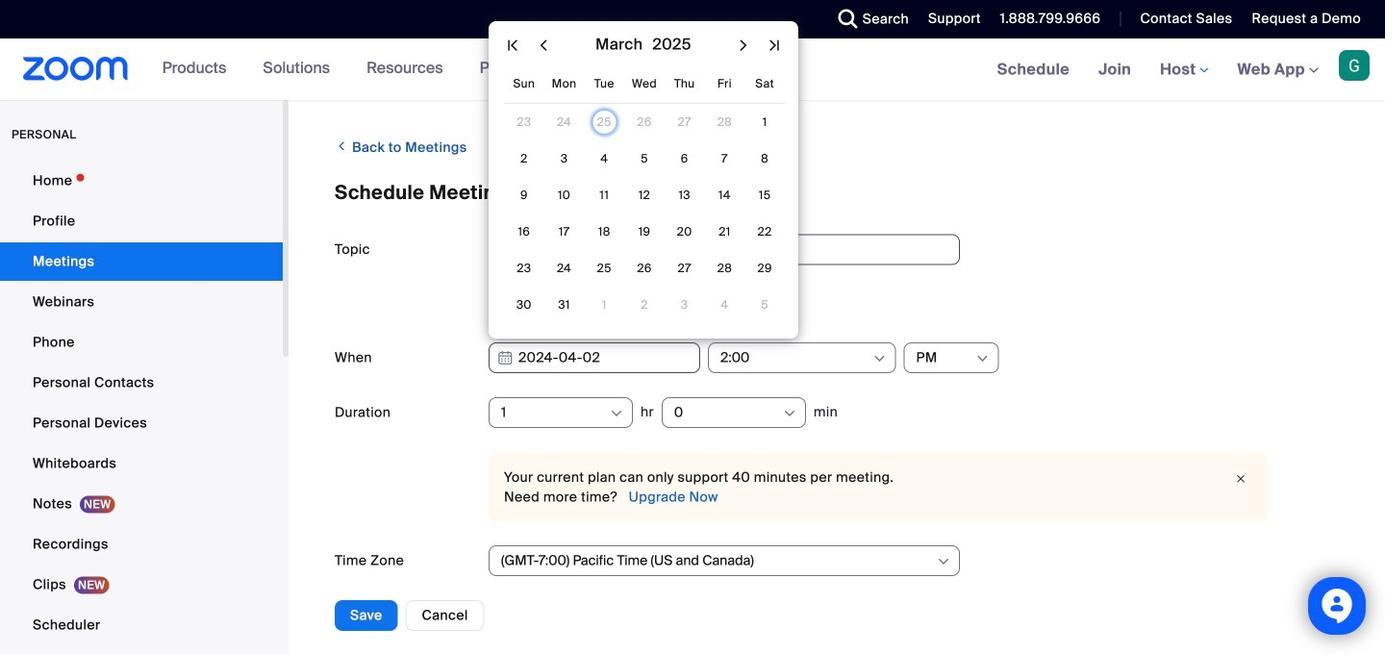 Task type: locate. For each thing, give the bounding box(es) containing it.
personal menu menu
[[0, 162, 283, 654]]

My Meeting text field
[[489, 234, 961, 265]]

select time zone text field
[[501, 547, 936, 576]]

show options image
[[782, 406, 798, 422]]

left image
[[335, 137, 349, 156]]

0 vertical spatial show options image
[[872, 351, 888, 367]]

add image
[[489, 297, 502, 311]]

select start time text field
[[721, 344, 872, 372]]

choose date text field
[[489, 343, 701, 373]]

banner
[[0, 38, 1386, 102]]

show options image down the choose date text field
[[609, 406, 625, 422]]

0 horizontal spatial show options image
[[609, 406, 625, 422]]

show options image
[[872, 351, 888, 367], [609, 406, 625, 422]]

meetings navigation
[[983, 38, 1386, 102]]

show options image right select start time text box
[[872, 351, 888, 367]]

1 vertical spatial show options image
[[609, 406, 625, 422]]

profile picture image
[[1340, 50, 1371, 81]]

1 horizontal spatial show options image
[[872, 351, 888, 367]]



Task type: vqa. For each thing, say whether or not it's contained in the screenshot.
Personal Menu MENU
yes



Task type: describe. For each thing, give the bounding box(es) containing it.
zoom logo image
[[23, 57, 129, 81]]

previous month,february 2025 image
[[532, 34, 555, 57]]

product information navigation
[[148, 38, 607, 100]]

next month,april 2025 image
[[732, 34, 756, 57]]

previous year,march 2024 image
[[501, 34, 525, 57]]

next year,march 2026 image
[[763, 34, 786, 57]]

close image
[[1230, 470, 1253, 489]]



